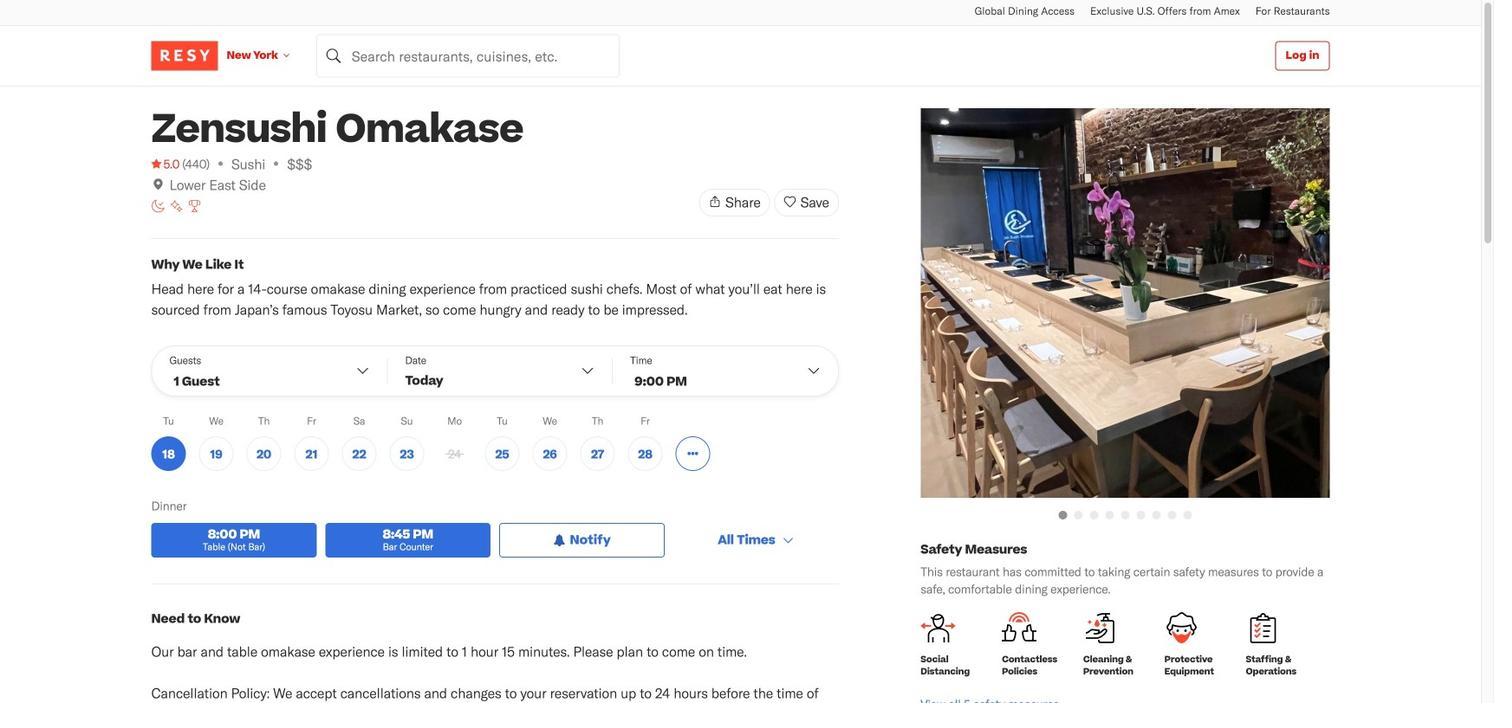 Task type: locate. For each thing, give the bounding box(es) containing it.
None field
[[316, 34, 620, 78]]



Task type: describe. For each thing, give the bounding box(es) containing it.
5.0 out of 5 stars image
[[151, 155, 180, 172]]

Search restaurants, cuisines, etc. text field
[[316, 34, 620, 78]]



Task type: vqa. For each thing, say whether or not it's contained in the screenshot.
'CLEAR SEARCH' image
no



